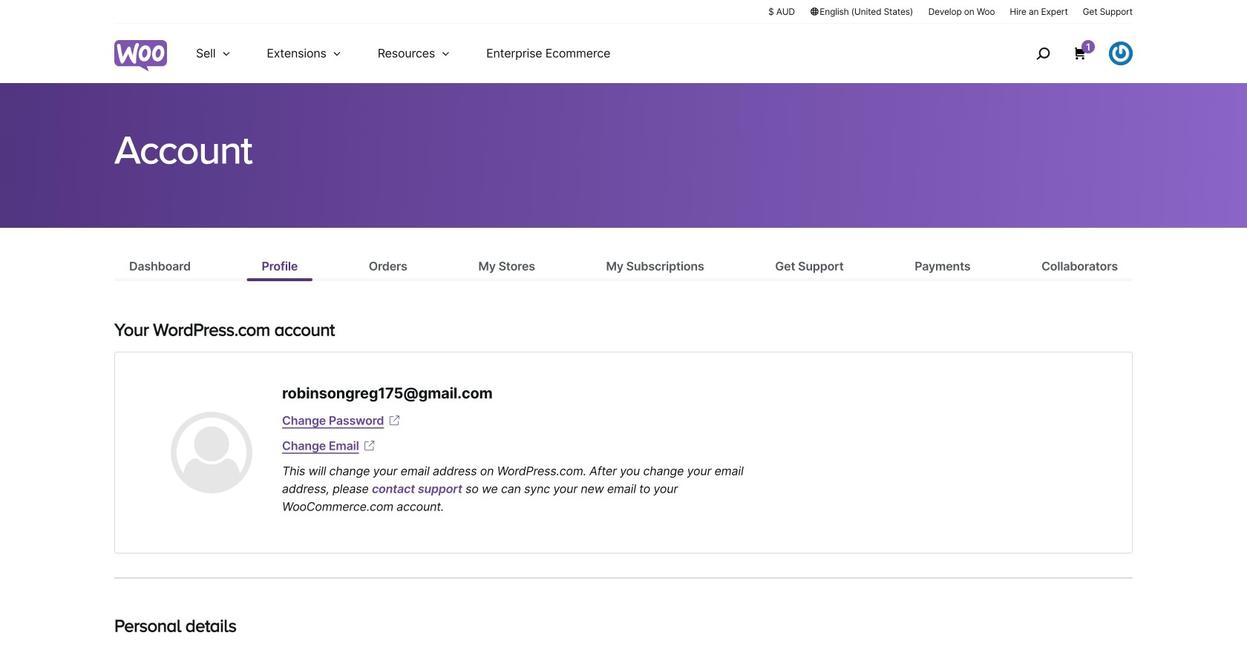 Task type: locate. For each thing, give the bounding box(es) containing it.
service navigation menu element
[[1005, 29, 1133, 78]]

gravatar image image
[[171, 412, 252, 494]]

external link image
[[387, 414, 402, 429]]



Task type: describe. For each thing, give the bounding box(es) containing it.
external link image
[[362, 439, 377, 454]]

open account menu image
[[1109, 42, 1133, 65]]

search image
[[1032, 42, 1055, 65]]



